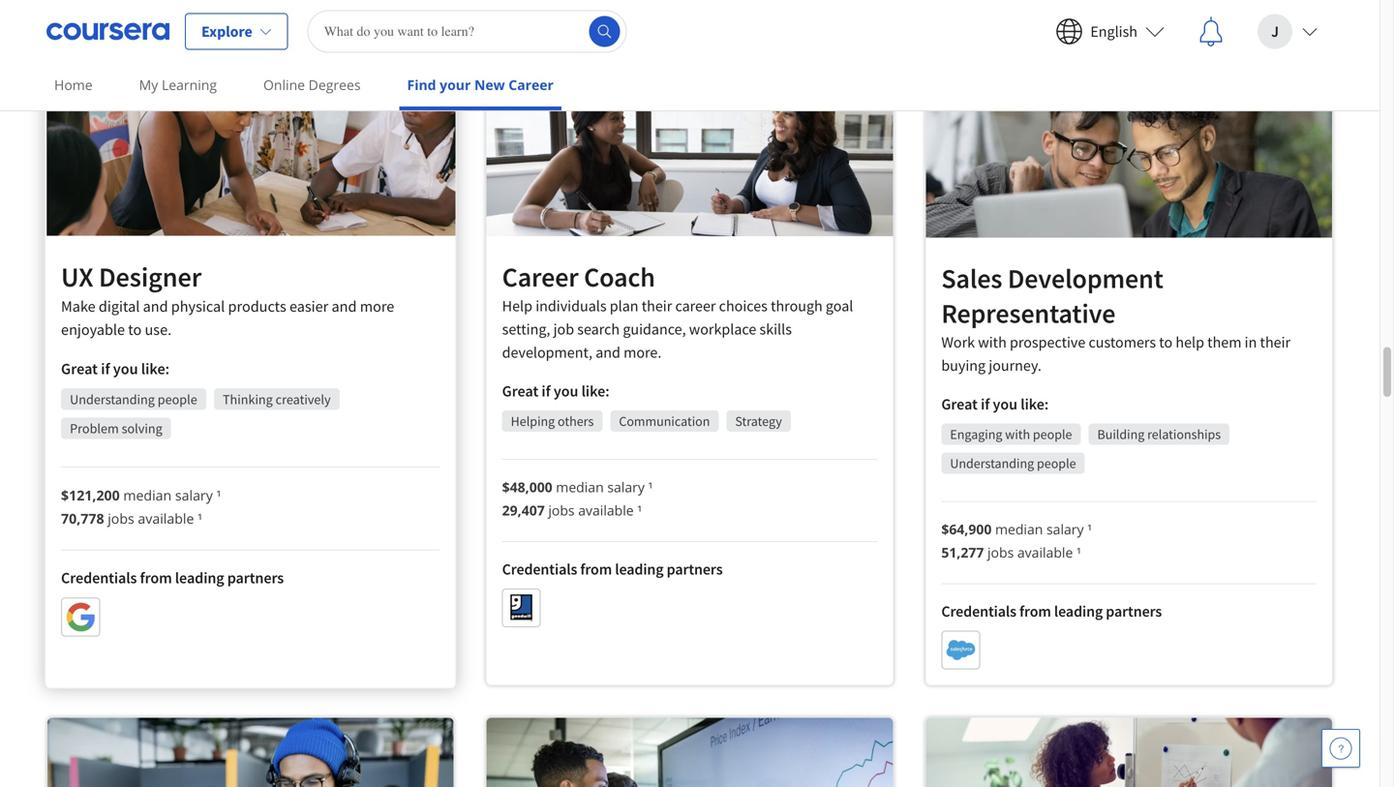 Task type: vqa. For each thing, say whether or not it's contained in the screenshot.


Task type: locate. For each thing, give the bounding box(es) containing it.
their
[[642, 296, 672, 316], [1260, 333, 1291, 352]]

2 horizontal spatial available
[[1018, 543, 1073, 562]]

if for sales development representative
[[981, 395, 990, 414]]

with inside sales development representative work with prospective customers to help them in their buying journey.
[[978, 333, 1007, 352]]

credentials for career coach
[[502, 560, 577, 579]]

people down 'engaging with people'
[[1037, 455, 1076, 472]]

development,
[[502, 343, 593, 362]]

1 horizontal spatial if
[[542, 382, 551, 401]]

¹
[[648, 478, 653, 496], [216, 486, 221, 504], [637, 501, 642, 520], [198, 509, 202, 528], [1088, 520, 1092, 538], [1077, 543, 1081, 562]]

workplace
[[689, 320, 757, 339]]

from for sales development representative
[[1020, 602, 1051, 621]]

help center image
[[1329, 737, 1353, 760]]

2 horizontal spatial salary
[[1047, 520, 1084, 538]]

1 vertical spatial understanding
[[950, 455, 1034, 472]]

1 horizontal spatial credentials
[[502, 560, 577, 579]]

2 horizontal spatial from
[[1020, 602, 1051, 621]]

leading down $64,900 median salary ¹ 51,277 jobs available ¹
[[1054, 602, 1103, 621]]

great up helping
[[502, 382, 539, 401]]

0 horizontal spatial median
[[123, 486, 172, 504]]

1 horizontal spatial great
[[502, 382, 539, 401]]

0 vertical spatial understanding people
[[70, 390, 197, 408]]

partners
[[667, 560, 723, 579], [227, 568, 284, 588], [1106, 602, 1162, 621]]

choices
[[719, 296, 768, 316]]

people left building
[[1033, 425, 1072, 443]]

if up helping others in the bottom left of the page
[[542, 382, 551, 401]]

1 horizontal spatial their
[[1260, 333, 1291, 352]]

1 horizontal spatial and
[[332, 296, 357, 316]]

coach
[[584, 260, 655, 294]]

1 horizontal spatial jobs
[[548, 501, 575, 520]]

credentials down 51,277
[[941, 602, 1017, 621]]

1 vertical spatial understanding people
[[950, 455, 1076, 472]]

1 horizontal spatial from
[[580, 560, 612, 579]]

people
[[158, 390, 197, 408], [1033, 425, 1072, 443], [1037, 455, 1076, 472]]

1 horizontal spatial you
[[554, 382, 578, 401]]

great if you like: up 'engaging with people'
[[941, 395, 1049, 414]]

leading for sales development representative
[[1054, 602, 1103, 621]]

None search field
[[308, 10, 627, 53]]

salary inside $64,900 median salary ¹ 51,277 jobs available ¹
[[1047, 520, 1084, 538]]

career right new
[[509, 76, 554, 94]]

communication
[[619, 413, 710, 430]]

median inside $48,000 median salary ¹ 29,407 jobs available ¹
[[556, 478, 604, 496]]

1 horizontal spatial leading
[[615, 560, 664, 579]]

their inside sales development representative work with prospective customers to help them in their buying journey.
[[1260, 333, 1291, 352]]

and up use.
[[143, 296, 168, 316]]

1 horizontal spatial salary
[[607, 478, 645, 496]]

2 horizontal spatial jobs
[[988, 543, 1014, 562]]

available for ux designer
[[138, 509, 194, 528]]

0 vertical spatial their
[[642, 296, 672, 316]]

online
[[263, 76, 305, 94]]

available inside $48,000 median salary ¹ 29,407 jobs available ¹
[[578, 501, 634, 520]]

0 horizontal spatial jobs
[[108, 509, 134, 528]]

jobs right 51,277
[[988, 543, 1014, 562]]

jobs
[[548, 501, 575, 520], [108, 509, 134, 528], [988, 543, 1014, 562]]

1 horizontal spatial partners
[[667, 560, 723, 579]]

available right 29,407
[[578, 501, 634, 520]]

0 horizontal spatial available
[[138, 509, 194, 528]]

you up others
[[554, 382, 578, 401]]

salary
[[607, 478, 645, 496], [175, 486, 213, 504], [1047, 520, 1084, 538]]

leading for career coach
[[615, 560, 664, 579]]

make
[[61, 296, 96, 316]]

1 vertical spatial people
[[1033, 425, 1072, 443]]

credentials
[[502, 560, 577, 579], [61, 568, 137, 588], [941, 602, 1017, 621]]

$48,000 median salary ¹ 29,407 jobs available ¹
[[502, 478, 653, 520]]

to left use.
[[128, 320, 142, 339]]

2 horizontal spatial partners
[[1106, 602, 1162, 621]]

1 horizontal spatial available
[[578, 501, 634, 520]]

like:
[[141, 359, 170, 379], [582, 382, 610, 401], [1021, 395, 1049, 414]]

0 horizontal spatial like:
[[141, 359, 170, 379]]

people up solving
[[158, 390, 197, 408]]

if up engaging
[[981, 395, 990, 414]]

skills
[[760, 320, 792, 339]]

available for sales development representative
[[1018, 543, 1073, 562]]

to inside sales development representative work with prospective customers to help them in their buying journey.
[[1159, 333, 1173, 352]]

1 horizontal spatial like:
[[582, 382, 610, 401]]

2 horizontal spatial you
[[993, 395, 1018, 414]]

from down $48,000 median salary ¹ 29,407 jobs available ¹
[[580, 560, 612, 579]]

engaging with people
[[950, 425, 1072, 443]]

median inside $64,900 median salary ¹ 51,277 jobs available ¹
[[995, 520, 1043, 538]]

median right $121,200
[[123, 486, 172, 504]]

their up guidance,
[[642, 296, 672, 316]]

jobs inside $64,900 median salary ¹ 51,277 jobs available ¹
[[988, 543, 1014, 562]]

median for career coach
[[556, 478, 604, 496]]

great if you like: up helping others in the bottom left of the page
[[502, 382, 610, 401]]

their right in
[[1260, 333, 1291, 352]]

jobs inside $121,200 median salary ¹ 70,778 jobs available ¹
[[108, 509, 134, 528]]

great if you like: down enjoyable
[[61, 359, 170, 379]]

credentials from leading partners down $48,000 median salary ¹ 29,407 jobs available ¹
[[502, 560, 723, 579]]

0 horizontal spatial understanding people
[[70, 390, 197, 408]]

jobs right '70,778'
[[108, 509, 134, 528]]

and
[[143, 296, 168, 316], [332, 296, 357, 316], [596, 343, 621, 362]]

from down $64,900 median salary ¹ 51,277 jobs available ¹
[[1020, 602, 1051, 621]]

0 horizontal spatial if
[[101, 359, 110, 379]]

career
[[675, 296, 716, 316]]

jobs for sales development representative
[[988, 543, 1014, 562]]

engaging
[[950, 425, 1003, 443]]

1 vertical spatial their
[[1260, 333, 1291, 352]]

0 vertical spatial understanding
[[70, 390, 155, 408]]

median right $64,900
[[995, 520, 1043, 538]]

jobs for career coach
[[548, 501, 575, 520]]

leading down $121,200 median salary ¹ 70,778 jobs available ¹
[[175, 568, 224, 588]]

0 horizontal spatial partners
[[227, 568, 284, 588]]

leading down $48,000 median salary ¹ 29,407 jobs available ¹
[[615, 560, 664, 579]]

jobs right 29,407
[[548, 501, 575, 520]]

and left more
[[332, 296, 357, 316]]

to
[[128, 320, 142, 339], [1159, 333, 1173, 352]]

and down search
[[596, 343, 621, 362]]

available
[[578, 501, 634, 520], [138, 509, 194, 528], [1018, 543, 1073, 562]]

helping others
[[511, 413, 594, 430]]

credentials down '70,778'
[[61, 568, 137, 588]]

like: for designer
[[141, 359, 170, 379]]

1 horizontal spatial credentials from leading partners
[[502, 560, 723, 579]]

with right engaging
[[1005, 425, 1030, 443]]

credentials from leading partners down $64,900 median salary ¹ 51,277 jobs available ¹
[[941, 602, 1162, 621]]

0 horizontal spatial their
[[642, 296, 672, 316]]

credentials down 29,407
[[502, 560, 577, 579]]

problem solving
[[70, 420, 162, 437]]

0 horizontal spatial great if you like:
[[61, 359, 170, 379]]

0 horizontal spatial credentials from leading partners
[[61, 568, 284, 588]]

from down $121,200 median salary ¹ 70,778 jobs available ¹
[[140, 568, 172, 588]]

creatively
[[276, 390, 331, 408]]

0 horizontal spatial you
[[113, 359, 138, 379]]

2 horizontal spatial great
[[941, 395, 978, 414]]

customers
[[1089, 333, 1156, 352]]

explore button
[[185, 13, 288, 50]]

understanding people up solving
[[70, 390, 197, 408]]

0 horizontal spatial from
[[140, 568, 172, 588]]

2 horizontal spatial credentials
[[941, 602, 1017, 621]]

available inside $121,200 median salary ¹ 70,778 jobs available ¹
[[138, 509, 194, 528]]

credentials from leading partners
[[502, 560, 723, 579], [61, 568, 284, 588], [941, 602, 1162, 621]]

ux designer image
[[45, 67, 456, 236]]

$48,000
[[502, 478, 553, 496]]

credentials from leading partners for career coach
[[502, 560, 723, 579]]

if
[[101, 359, 110, 379], [542, 382, 551, 401], [981, 395, 990, 414]]

0 horizontal spatial to
[[128, 320, 142, 339]]

you up 'engaging with people'
[[993, 395, 1018, 414]]

median for sales development representative
[[995, 520, 1043, 538]]

0 horizontal spatial credentials
[[61, 568, 137, 588]]

help
[[1176, 333, 1205, 352]]

salary inside $48,000 median salary ¹ 29,407 jobs available ¹
[[607, 478, 645, 496]]

thinking
[[223, 390, 273, 408]]

salary inside $121,200 median salary ¹ 70,778 jobs available ¹
[[175, 486, 213, 504]]

through
[[771, 296, 823, 316]]

1 horizontal spatial great if you like:
[[502, 382, 610, 401]]

great for ux designer
[[61, 359, 98, 379]]

my learning
[[139, 76, 217, 94]]

1 horizontal spatial understanding
[[950, 455, 1034, 472]]

you down enjoyable
[[113, 359, 138, 379]]

career up help
[[502, 260, 579, 294]]

2 horizontal spatial credentials from leading partners
[[941, 602, 1162, 621]]

1 horizontal spatial to
[[1159, 333, 1173, 352]]

j
[[1271, 22, 1279, 41]]

relationships
[[1147, 425, 1221, 443]]

credentials from leading partners down $121,200 median salary ¹ 70,778 jobs available ¹
[[61, 568, 284, 588]]

to left the help
[[1159, 333, 1173, 352]]

2 horizontal spatial median
[[995, 520, 1043, 538]]

great up engaging
[[941, 395, 978, 414]]

2 horizontal spatial if
[[981, 395, 990, 414]]

understanding down engaging
[[950, 455, 1034, 472]]

2 horizontal spatial and
[[596, 343, 621, 362]]

median for ux designer
[[123, 486, 172, 504]]

0 horizontal spatial leading
[[175, 568, 224, 588]]

0 horizontal spatial salary
[[175, 486, 213, 504]]

easier
[[289, 296, 329, 316]]

0 horizontal spatial great
[[61, 359, 98, 379]]

available right 51,277
[[1018, 543, 1073, 562]]

physical
[[171, 296, 225, 316]]

2 horizontal spatial great if you like:
[[941, 395, 1049, 414]]

representative
[[941, 296, 1116, 330]]

available right '70,778'
[[138, 509, 194, 528]]

0 vertical spatial with
[[978, 333, 1007, 352]]

thinking creatively
[[223, 390, 331, 408]]

you
[[113, 359, 138, 379], [554, 382, 578, 401], [993, 395, 1018, 414]]

2 horizontal spatial like:
[[1021, 395, 1049, 414]]

available inside $64,900 median salary ¹ 51,277 jobs available ¹
[[1018, 543, 1073, 562]]

understanding people
[[70, 390, 197, 408], [950, 455, 1076, 472]]

1 horizontal spatial median
[[556, 478, 604, 496]]

career
[[509, 76, 554, 94], [502, 260, 579, 294]]

1 horizontal spatial understanding people
[[950, 455, 1076, 472]]

salary for ux designer
[[175, 486, 213, 504]]

with up journey.
[[978, 333, 1007, 352]]

great down enjoyable
[[61, 359, 98, 379]]

2 horizontal spatial leading
[[1054, 602, 1103, 621]]

like: down use.
[[141, 359, 170, 379]]

jobs inside $48,000 median salary ¹ 29,407 jobs available ¹
[[548, 501, 575, 520]]

understanding people down 'engaging with people'
[[950, 455, 1076, 472]]

coursera image
[[46, 16, 169, 47]]

understanding up problem solving at the left bottom
[[70, 390, 155, 408]]

with
[[978, 333, 1007, 352], [1005, 425, 1030, 443]]

strategy
[[735, 413, 782, 430]]

individuals
[[536, 296, 607, 316]]

available for career coach
[[578, 501, 634, 520]]

1 vertical spatial career
[[502, 260, 579, 294]]

like: up others
[[582, 382, 610, 401]]

great
[[61, 359, 98, 379], [502, 382, 539, 401], [941, 395, 978, 414]]

median inside $121,200 median salary ¹ 70,778 jobs available ¹
[[123, 486, 172, 504]]

like: up 'engaging with people'
[[1021, 395, 1049, 414]]

if for career coach
[[542, 382, 551, 401]]

great if you like:
[[61, 359, 170, 379], [502, 382, 610, 401], [941, 395, 1049, 414]]

median right $48,000
[[556, 478, 604, 496]]

products
[[228, 296, 286, 316]]

if down enjoyable
[[101, 359, 110, 379]]

understanding
[[70, 390, 155, 408], [950, 455, 1034, 472]]



Task type: describe. For each thing, give the bounding box(es) containing it.
partners for ux designer
[[227, 568, 284, 588]]

credentials for ux designer
[[61, 568, 137, 588]]

ux
[[61, 260, 93, 294]]

great for sales development representative
[[941, 395, 978, 414]]

online degrees link
[[256, 63, 368, 107]]

search
[[577, 320, 620, 339]]

great if you like: for ux
[[61, 359, 170, 379]]

designer
[[99, 260, 202, 294]]

$64,900 median salary ¹ 51,277 jobs available ¹
[[941, 520, 1092, 562]]

great if you like: for career
[[502, 382, 610, 401]]

1 vertical spatial with
[[1005, 425, 1030, 443]]

problem
[[70, 420, 119, 437]]

their inside career coach help individuals plan their career choices through goal setting, job search guidance, workplace skills development, and more.
[[642, 296, 672, 316]]

setting,
[[502, 320, 550, 339]]

explore
[[201, 22, 252, 41]]

0 horizontal spatial and
[[143, 296, 168, 316]]

building
[[1098, 425, 1145, 443]]

job
[[553, 320, 574, 339]]

great for career coach
[[502, 382, 539, 401]]

more.
[[624, 343, 662, 362]]

plan
[[610, 296, 639, 316]]

more
[[360, 296, 394, 316]]

online degrees
[[263, 76, 361, 94]]

partners for sales development representative
[[1106, 602, 1162, 621]]

$121,200
[[61, 486, 120, 504]]

my learning link
[[131, 63, 225, 107]]

salary for career coach
[[607, 478, 645, 496]]

0 vertical spatial people
[[158, 390, 197, 408]]

building relationships
[[1098, 425, 1221, 443]]

them
[[1208, 333, 1242, 352]]

others
[[558, 413, 594, 430]]

work
[[941, 333, 975, 352]]

english
[[1091, 22, 1138, 41]]

goal
[[826, 296, 853, 316]]

70,778
[[61, 509, 104, 528]]

buying
[[941, 356, 986, 375]]

my
[[139, 76, 158, 94]]

salary for sales development representative
[[1047, 520, 1084, 538]]

0 horizontal spatial understanding
[[70, 390, 155, 408]]

new
[[474, 76, 505, 94]]

guidance,
[[623, 320, 686, 339]]

leading for ux designer
[[175, 568, 224, 588]]

credentials from leading partners for sales development representative
[[941, 602, 1162, 621]]

use.
[[145, 320, 171, 339]]

$64,900
[[941, 520, 992, 538]]

and inside career coach help individuals plan their career choices through goal setting, job search guidance, workplace skills development, and more.
[[596, 343, 621, 362]]

home
[[54, 76, 93, 94]]

you for coach
[[554, 382, 578, 401]]

degrees
[[309, 76, 361, 94]]

career coach help individuals plan their career choices through goal setting, job search guidance, workplace skills development, and more.
[[502, 260, 853, 362]]

jobs for ux designer
[[108, 509, 134, 528]]

career inside career coach help individuals plan their career choices through goal setting, job search guidance, workplace skills development, and more.
[[502, 260, 579, 294]]

like: for coach
[[582, 382, 610, 401]]

enjoyable
[[61, 320, 125, 339]]

0 vertical spatial career
[[509, 76, 554, 94]]

ux designer make digital and physical products easier and more enjoyable to use.
[[61, 260, 394, 339]]

from for ux designer
[[140, 568, 172, 588]]

solving
[[122, 420, 162, 437]]

find your new career link
[[399, 63, 562, 110]]

credentials for sales development representative
[[941, 602, 1017, 621]]

journey.
[[989, 356, 1042, 375]]

What do you want to learn? text field
[[308, 10, 627, 53]]

credentials from leading partners for ux designer
[[61, 568, 284, 588]]

prospective
[[1010, 333, 1086, 352]]

find
[[407, 76, 436, 94]]

digital
[[99, 296, 140, 316]]

sales development representative work with prospective customers to help them in their buying journey.
[[941, 261, 1291, 375]]

29,407
[[502, 501, 545, 520]]

you for development
[[993, 395, 1018, 414]]

helping
[[511, 413, 555, 430]]

in
[[1245, 333, 1257, 352]]

home link
[[46, 63, 100, 107]]

sales
[[941, 261, 1003, 295]]

help
[[502, 296, 533, 316]]

your
[[440, 76, 471, 94]]

like: for development
[[1021, 395, 1049, 414]]

learning
[[162, 76, 217, 94]]

$121,200 median salary ¹ 70,778 jobs available ¹
[[61, 486, 221, 528]]

if for ux designer
[[101, 359, 110, 379]]

partners for career coach
[[667, 560, 723, 579]]

english button
[[1040, 0, 1180, 62]]

to inside ux designer make digital and physical products easier and more enjoyable to use.
[[128, 320, 142, 339]]

sales development representative image
[[926, 70, 1332, 238]]

find your new career
[[407, 76, 554, 94]]

great if you like: for sales
[[941, 395, 1049, 414]]

2 vertical spatial people
[[1037, 455, 1076, 472]]

you for designer
[[113, 359, 138, 379]]

j button
[[1242, 0, 1333, 62]]

51,277
[[941, 543, 984, 562]]

development
[[1008, 261, 1164, 295]]

from for career coach
[[580, 560, 612, 579]]



